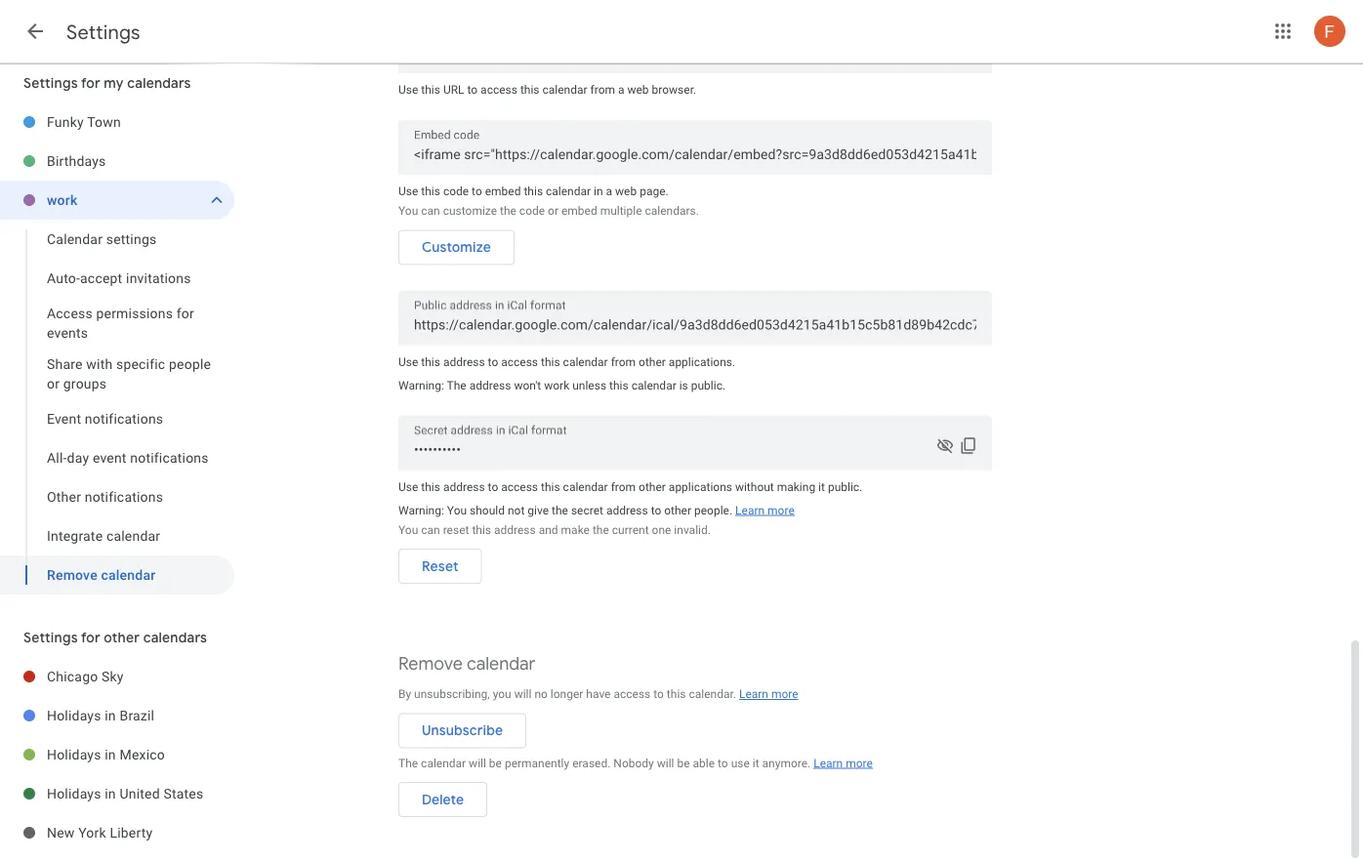Task type: locate. For each thing, give the bounding box(es) containing it.
0 vertical spatial holidays
[[47, 707, 101, 723]]

learn down without
[[735, 503, 765, 517]]

work tree item
[[0, 181, 234, 220]]

public. down applications.
[[691, 378, 726, 392]]

1 horizontal spatial code
[[519, 204, 545, 218]]

warning:
[[398, 378, 444, 392], [398, 503, 444, 517]]

holidays up new
[[47, 785, 101, 802]]

code down use this code to embed this calendar in a web page.
[[519, 204, 545, 218]]

work inside tree item
[[47, 192, 78, 208]]

0 vertical spatial work
[[47, 192, 78, 208]]

nobody
[[613, 756, 654, 770]]

1 vertical spatial you
[[447, 503, 467, 517]]

from inside use this address to access this calendar from other applications without making it public. warning: you should not give the secret address to other people. learn more
[[611, 480, 636, 494]]

in inside the holidays in mexico 'link'
[[105, 746, 116, 763]]

2 warning: from the top
[[398, 503, 444, 517]]

calendars up chicago sky link
[[143, 629, 207, 646]]

1 vertical spatial holidays
[[47, 746, 101, 763]]

learn right anymore. at the right of the page
[[814, 756, 843, 770]]

1 vertical spatial embed
[[561, 204, 597, 218]]

0 horizontal spatial the
[[500, 204, 516, 218]]

0 vertical spatial settings
[[66, 20, 140, 44]]

notifications
[[85, 411, 163, 427], [130, 450, 209, 466], [85, 489, 163, 505]]

birthdays
[[47, 153, 106, 169]]

0 vertical spatial a
[[618, 83, 624, 97]]

work link
[[47, 181, 199, 220]]

you up reset at the left bottom of the page
[[447, 503, 467, 517]]

access up not
[[501, 480, 538, 494]]

3 holidays from the top
[[47, 785, 101, 802]]

1 horizontal spatial the
[[552, 503, 568, 517]]

unsubscribe
[[422, 722, 503, 740]]

learn more link for unsubscribe
[[739, 687, 798, 701]]

2 vertical spatial notifications
[[85, 489, 163, 505]]

web left browser.
[[627, 83, 649, 97]]

will left no
[[514, 687, 532, 701]]

holidays
[[47, 707, 101, 723], [47, 746, 101, 763], [47, 785, 101, 802]]

remove down "integrate"
[[47, 567, 97, 583]]

1 horizontal spatial work
[[544, 378, 569, 392]]

1 horizontal spatial public.
[[828, 480, 862, 494]]

will
[[514, 687, 532, 701], [469, 756, 486, 770], [657, 756, 674, 770]]

more down making
[[767, 503, 795, 517]]

work right won't
[[544, 378, 569, 392]]

more right anymore. at the right of the page
[[846, 756, 873, 770]]

it
[[818, 480, 825, 494], [753, 756, 759, 770]]

2 vertical spatial for
[[81, 629, 100, 646]]

the inside use this address to access this calendar from other applications without making it public. warning: you should not give the secret address to other people. learn more
[[552, 503, 568, 517]]

event notifications
[[47, 411, 163, 427]]

0 vertical spatial web
[[627, 83, 649, 97]]

in inside holidays in brazil link
[[105, 707, 116, 723]]

the up delete button
[[398, 756, 418, 770]]

holidays down chicago in the bottom left of the page
[[47, 707, 101, 723]]

2 horizontal spatial the
[[593, 523, 609, 537]]

more
[[767, 503, 795, 517], [771, 687, 798, 701], [846, 756, 873, 770]]

notifications up 'all-day event notifications'
[[85, 411, 163, 427]]

the inside use this address to access this calendar from other applications. warning: the address won't work unless this calendar is public.
[[447, 378, 466, 392]]

all-day event notifications
[[47, 450, 209, 466]]

customize
[[422, 239, 491, 256]]

0 vertical spatial or
[[548, 204, 558, 218]]

specific
[[116, 356, 165, 372]]

for for other
[[81, 629, 100, 646]]

0 vertical spatial from
[[590, 83, 615, 97]]

learn right calendar.
[[739, 687, 768, 701]]

for
[[81, 74, 100, 92], [177, 305, 194, 321], [81, 629, 100, 646]]

or down share
[[47, 375, 60, 392]]

0 horizontal spatial it
[[753, 756, 759, 770]]

mexico
[[120, 746, 165, 763]]

1 horizontal spatial the
[[447, 378, 466, 392]]

None text field
[[414, 39, 976, 67], [414, 311, 976, 339], [414, 436, 976, 464], [414, 39, 976, 67], [414, 311, 976, 339], [414, 436, 976, 464]]

or inside share with specific people or groups
[[47, 375, 60, 392]]

learn more link right anymore. at the right of the page
[[814, 756, 873, 770]]

browser.
[[652, 83, 696, 97]]

1 vertical spatial learn more link
[[739, 687, 798, 701]]

the
[[500, 204, 516, 218], [552, 503, 568, 517], [593, 523, 609, 537]]

2 be from the left
[[677, 756, 690, 770]]

0 vertical spatial warning:
[[398, 378, 444, 392]]

1 vertical spatial web
[[615, 185, 637, 198]]

1 horizontal spatial or
[[548, 204, 558, 218]]

other up invalid.
[[664, 503, 691, 517]]

learn
[[735, 503, 765, 517], [739, 687, 768, 701], [814, 756, 843, 770]]

other
[[639, 355, 666, 369], [639, 480, 666, 494], [664, 503, 691, 517], [104, 629, 140, 646]]

address
[[443, 355, 485, 369], [469, 378, 511, 392], [443, 480, 485, 494], [606, 503, 648, 517], [494, 523, 536, 537]]

a
[[618, 83, 624, 97], [606, 185, 612, 198]]

0 horizontal spatial or
[[47, 375, 60, 392]]

2 use from the top
[[398, 185, 418, 198]]

in left united
[[105, 785, 116, 802]]

access up won't
[[501, 355, 538, 369]]

access for use this address to access this calendar from other applications. warning: the address won't work unless this calendar is public.
[[501, 355, 538, 369]]

calendars right my
[[127, 74, 191, 92]]

more up anymore. at the right of the page
[[771, 687, 798, 701]]

embed up customize
[[485, 185, 521, 198]]

a up multiple
[[606, 185, 612, 198]]

from for applications.
[[611, 355, 636, 369]]

in inside holidays in united states link
[[105, 785, 116, 802]]

learn more link down without
[[735, 503, 795, 517]]

1 vertical spatial can
[[421, 523, 440, 537]]

1 vertical spatial it
[[753, 756, 759, 770]]

2 vertical spatial settings
[[23, 629, 78, 646]]

remove
[[47, 567, 97, 583], [398, 653, 463, 675]]

0 horizontal spatial a
[[606, 185, 612, 198]]

3 use from the top
[[398, 355, 418, 369]]

0 vertical spatial embed
[[485, 185, 521, 198]]

access
[[480, 83, 517, 97], [501, 355, 538, 369], [501, 480, 538, 494], [614, 687, 651, 701]]

access inside use this address to access this calendar from other applications without making it public. warning: you should not give the secret address to other people. learn more
[[501, 480, 538, 494]]

calendars.
[[645, 204, 699, 218]]

1 vertical spatial the
[[552, 503, 568, 517]]

use inside use this address to access this calendar from other applications. warning: the address won't work unless this calendar is public.
[[398, 355, 418, 369]]

for down invitations
[[177, 305, 194, 321]]

2 vertical spatial holidays
[[47, 785, 101, 802]]

use this code to embed this calendar in a web page.
[[398, 185, 668, 198]]

1 holidays from the top
[[47, 707, 101, 723]]

calendars for settings for my calendars
[[127, 74, 191, 92]]

embed left multiple
[[561, 204, 597, 218]]

holidays in united states tree item
[[0, 774, 234, 813]]

from
[[590, 83, 615, 97], [611, 355, 636, 369], [611, 480, 636, 494]]

1 vertical spatial for
[[177, 305, 194, 321]]

calendars for settings for other calendars
[[143, 629, 207, 646]]

will down 'unsubscribe'
[[469, 756, 486, 770]]

settings
[[66, 20, 140, 44], [23, 74, 78, 92], [23, 629, 78, 646]]

learn more link for delete
[[814, 756, 873, 770]]

embed
[[485, 185, 521, 198], [561, 204, 597, 218]]

0 vertical spatial for
[[81, 74, 100, 92]]

0 vertical spatial more
[[767, 503, 795, 517]]

web for page.
[[615, 185, 637, 198]]

settings for settings
[[66, 20, 140, 44]]

public. inside use this address to access this calendar from other applications. warning: the address won't work unless this calendar is public.
[[691, 378, 726, 392]]

access for use this address to access this calendar from other applications without making it public. warning: you should not give the secret address to other people. learn more
[[501, 480, 538, 494]]

1 vertical spatial warning:
[[398, 503, 444, 517]]

settings for settings for my calendars
[[23, 74, 78, 92]]

access right url
[[480, 83, 517, 97]]

0 horizontal spatial work
[[47, 192, 78, 208]]

secret
[[571, 503, 603, 517]]

reset
[[443, 523, 469, 537]]

2 vertical spatial the
[[593, 523, 609, 537]]

or down use this code to embed this calendar in a web page.
[[548, 204, 558, 218]]

settings up chicago in the bottom left of the page
[[23, 629, 78, 646]]

0 vertical spatial remove
[[47, 567, 97, 583]]

1 vertical spatial a
[[606, 185, 612, 198]]

1 vertical spatial code
[[519, 204, 545, 218]]

from inside use this address to access this calendar from other applications. warning: the address won't work unless this calendar is public.
[[611, 355, 636, 369]]

1 horizontal spatial it
[[818, 480, 825, 494]]

the down use this code to embed this calendar in a web page.
[[500, 204, 516, 218]]

work
[[47, 192, 78, 208], [544, 378, 569, 392]]

2 can from the top
[[421, 523, 440, 537]]

0 vertical spatial calendars
[[127, 74, 191, 92]]

can for customize
[[421, 204, 440, 218]]

1 warning: from the top
[[398, 378, 444, 392]]

1 use from the top
[[398, 83, 418, 97]]

new york liberty tree item
[[0, 813, 234, 852]]

will right nobody
[[657, 756, 674, 770]]

not
[[508, 503, 525, 517]]

1 vertical spatial calendars
[[143, 629, 207, 646]]

use
[[398, 83, 418, 97], [398, 185, 418, 198], [398, 355, 418, 369], [398, 480, 418, 494]]

0 vertical spatial public.
[[691, 378, 726, 392]]

0 horizontal spatial remove calendar
[[47, 567, 156, 583]]

the
[[447, 378, 466, 392], [398, 756, 418, 770]]

you left customize
[[398, 204, 418, 218]]

access inside use this address to access this calendar from other applications. warning: the address won't work unless this calendar is public.
[[501, 355, 538, 369]]

use inside use this address to access this calendar from other applications without making it public. warning: you should not give the secret address to other people. learn more
[[398, 480, 418, 494]]

share
[[47, 356, 83, 372]]

you
[[398, 204, 418, 218], [447, 503, 467, 517], [398, 523, 418, 537]]

holidays in mexico link
[[47, 735, 234, 774]]

use this address to access this calendar from other applications without making it public. warning: you should not give the secret address to other people. learn more
[[398, 480, 862, 517]]

holidays down holidays in brazil
[[47, 746, 101, 763]]

go back image
[[23, 20, 47, 43]]

group
[[0, 220, 234, 595]]

other inside use this address to access this calendar from other applications. warning: the address won't work unless this calendar is public.
[[639, 355, 666, 369]]

1 vertical spatial remove calendar
[[398, 653, 535, 675]]

1 vertical spatial the
[[398, 756, 418, 770]]

1 horizontal spatial a
[[618, 83, 624, 97]]

the calendar will be permanently erased. nobody will be able to use it anymore. learn more
[[398, 756, 873, 770]]

0 vertical spatial the
[[447, 378, 466, 392]]

1 vertical spatial settings
[[23, 74, 78, 92]]

sky
[[102, 668, 124, 684]]

delete button
[[398, 776, 487, 823]]

this
[[421, 83, 440, 97], [520, 83, 539, 97], [421, 185, 440, 198], [524, 185, 543, 198], [421, 355, 440, 369], [541, 355, 560, 369], [609, 378, 628, 392], [421, 480, 440, 494], [541, 480, 560, 494], [472, 523, 491, 537], [667, 687, 686, 701]]

from left browser.
[[590, 83, 615, 97]]

1 vertical spatial from
[[611, 355, 636, 369]]

4 use from the top
[[398, 480, 418, 494]]

the down secret
[[593, 523, 609, 537]]

give
[[528, 503, 549, 517]]

notifications right event
[[130, 450, 209, 466]]

holidays inside holidays in united states link
[[47, 785, 101, 802]]

1 can from the top
[[421, 204, 440, 218]]

and
[[539, 523, 558, 537]]

remove up unsubscribing,
[[398, 653, 463, 675]]

you for reset
[[398, 523, 418, 537]]

None text field
[[414, 141, 976, 168]]

notifications for other notifications
[[85, 489, 163, 505]]

be left able in the right bottom of the page
[[677, 756, 690, 770]]

0 horizontal spatial remove
[[47, 567, 97, 583]]

0 vertical spatial it
[[818, 480, 825, 494]]

2 holidays from the top
[[47, 746, 101, 763]]

for up chicago sky on the left bottom of the page
[[81, 629, 100, 646]]

a left browser.
[[618, 83, 624, 97]]

1 vertical spatial learn
[[739, 687, 768, 701]]

0 horizontal spatial public.
[[691, 378, 726, 392]]

unsubscribe button
[[398, 707, 526, 754]]

use this url to access this calendar from a web browser.
[[398, 83, 696, 97]]

invalid.
[[674, 523, 711, 537]]

holidays inside 'link'
[[47, 746, 101, 763]]

it right use
[[753, 756, 759, 770]]

0 vertical spatial learn
[[735, 503, 765, 517]]

it inside use this address to access this calendar from other applications without making it public. warning: you should not give the secret address to other people. learn more
[[818, 480, 825, 494]]

funky
[[47, 114, 84, 130]]

0 vertical spatial can
[[421, 204, 440, 218]]

calendar inside use this address to access this calendar from other applications without making it public. warning: you should not give the secret address to other people. learn more
[[563, 480, 608, 494]]

in left the mexico
[[105, 746, 116, 763]]

work up calendar
[[47, 192, 78, 208]]

1 horizontal spatial be
[[677, 756, 690, 770]]

erased.
[[572, 756, 611, 770]]

it right making
[[818, 480, 825, 494]]

0 horizontal spatial be
[[489, 756, 502, 770]]

holidays inside holidays in brazil link
[[47, 707, 101, 723]]

from for web
[[590, 83, 615, 97]]

0 horizontal spatial code
[[443, 185, 469, 198]]

the up you can reset this address and make the current one invalid.
[[552, 503, 568, 517]]

2 vertical spatial learn
[[814, 756, 843, 770]]

0 vertical spatial the
[[500, 204, 516, 218]]

notifications for event notifications
[[85, 411, 163, 427]]

from left applications.
[[611, 355, 636, 369]]

2 vertical spatial you
[[398, 523, 418, 537]]

funky town
[[47, 114, 121, 130]]

settings up the funky on the top left of the page
[[23, 74, 78, 92]]

holidays in united states
[[47, 785, 203, 802]]

public.
[[691, 378, 726, 392], [828, 480, 862, 494]]

0 vertical spatial remove calendar
[[47, 567, 156, 583]]

2 vertical spatial learn more link
[[814, 756, 873, 770]]

learn more link
[[735, 503, 795, 517], [739, 687, 798, 701], [814, 756, 873, 770]]

in for united
[[105, 785, 116, 802]]

0 vertical spatial notifications
[[85, 411, 163, 427]]

1 vertical spatial public.
[[828, 480, 862, 494]]

0 horizontal spatial embed
[[485, 185, 521, 198]]

can left customize
[[421, 204, 440, 218]]

web up multiple
[[615, 185, 637, 198]]

0 horizontal spatial the
[[398, 756, 418, 770]]

in left brazil
[[105, 707, 116, 723]]

calendar.
[[689, 687, 736, 701]]

the left won't
[[447, 378, 466, 392]]

remove calendar down integrate calendar
[[47, 567, 156, 583]]

other left applications.
[[639, 355, 666, 369]]

can left reset at the left bottom of the page
[[421, 523, 440, 537]]

1 vertical spatial remove
[[398, 653, 463, 675]]

holidays for holidays in mexico
[[47, 746, 101, 763]]

event
[[47, 411, 81, 427]]

for left my
[[81, 74, 100, 92]]

chicago sky tree item
[[0, 657, 234, 696]]

you for customize
[[398, 204, 418, 218]]

to
[[467, 83, 478, 97], [472, 185, 482, 198], [488, 355, 498, 369], [488, 480, 498, 494], [651, 503, 661, 517], [653, 687, 664, 701], [718, 756, 728, 770]]

for for my
[[81, 74, 100, 92]]

auto-accept invitations
[[47, 270, 191, 286]]

notifications down 'all-day event notifications'
[[85, 489, 163, 505]]

0 vertical spatial you
[[398, 204, 418, 218]]

code
[[443, 185, 469, 198], [519, 204, 545, 218]]

you left reset at the left bottom of the page
[[398, 523, 418, 537]]

1 vertical spatial or
[[47, 375, 60, 392]]

in for brazil
[[105, 707, 116, 723]]

calendar
[[542, 83, 587, 97], [546, 185, 591, 198], [563, 355, 608, 369], [631, 378, 676, 392], [563, 480, 608, 494], [106, 528, 160, 544], [101, 567, 156, 583], [467, 653, 535, 675], [421, 756, 466, 770]]

public. right making
[[828, 480, 862, 494]]

code up customize
[[443, 185, 469, 198]]

2 vertical spatial from
[[611, 480, 636, 494]]

be left permanently
[[489, 756, 502, 770]]

permissions
[[96, 305, 173, 321]]

public. inside use this address to access this calendar from other applications without making it public. warning: you should not give the secret address to other people. learn more
[[828, 480, 862, 494]]

1 vertical spatial work
[[544, 378, 569, 392]]

from up current at the left
[[611, 480, 636, 494]]

learn more link right calendar.
[[739, 687, 798, 701]]

remove calendar up unsubscribing,
[[398, 653, 535, 675]]

settings up settings for my calendars
[[66, 20, 140, 44]]



Task type: vqa. For each thing, say whether or not it's contained in the screenshot.
Search for people text box
no



Task type: describe. For each thing, give the bounding box(es) containing it.
groups
[[63, 375, 107, 392]]

york
[[78, 825, 106, 841]]

new york liberty link
[[47, 813, 234, 852]]

use for use this code to embed this calendar in a web page.
[[398, 185, 418, 198]]

access for use this url to access this calendar from a web browser.
[[480, 83, 517, 97]]

is
[[679, 378, 688, 392]]

settings for settings for other calendars
[[23, 629, 78, 646]]

use for use this address to access this calendar from other applications without making it public. warning: you should not give the secret address to other people. learn more
[[398, 480, 418, 494]]

people.
[[694, 503, 732, 517]]

in up multiple
[[594, 185, 603, 198]]

1 vertical spatial notifications
[[130, 450, 209, 466]]

multiple
[[600, 204, 642, 218]]

event
[[93, 450, 127, 466]]

making
[[777, 480, 815, 494]]

no
[[534, 687, 548, 701]]

1 horizontal spatial will
[[514, 687, 532, 701]]

able
[[693, 756, 715, 770]]

warning: inside use this address to access this calendar from other applications. warning: the address won't work unless this calendar is public.
[[398, 378, 444, 392]]

access right the have
[[614, 687, 651, 701]]

birthdays link
[[47, 142, 234, 181]]

you inside use this address to access this calendar from other applications without making it public. warning: you should not give the secret address to other people. learn more
[[447, 503, 467, 517]]

a for from
[[618, 83, 624, 97]]

all-
[[47, 450, 67, 466]]

town
[[87, 114, 121, 130]]

you can customize the code or embed multiple calendars.
[[398, 204, 699, 218]]

calendar
[[47, 231, 103, 247]]

settings heading
[[66, 20, 140, 44]]

united
[[120, 785, 160, 802]]

1 be from the left
[[489, 756, 502, 770]]

you
[[493, 687, 511, 701]]

accept
[[80, 270, 122, 286]]

to inside use this address to access this calendar from other applications. warning: the address won't work unless this calendar is public.
[[488, 355, 498, 369]]

settings for other calendars
[[23, 629, 207, 646]]

remove inside group
[[47, 567, 97, 583]]

group containing calendar settings
[[0, 220, 234, 595]]

settings for my calendars
[[23, 74, 191, 92]]

1 vertical spatial more
[[771, 687, 798, 701]]

2 vertical spatial more
[[846, 756, 873, 770]]

events
[[47, 325, 88, 341]]

use for use this url to access this calendar from a web browser.
[[398, 83, 418, 97]]

holidays in mexico tree item
[[0, 735, 234, 774]]

reset button
[[398, 543, 482, 590]]

holidays in brazil
[[47, 707, 154, 723]]

other up chicago sky tree item
[[104, 629, 140, 646]]

it for public.
[[818, 480, 825, 494]]

settings for other calendars tree
[[0, 657, 234, 862]]

delete
[[422, 791, 464, 808]]

states
[[163, 785, 203, 802]]

0 horizontal spatial will
[[469, 756, 486, 770]]

permanently
[[505, 756, 569, 770]]

calendar settings
[[47, 231, 157, 247]]

anymore.
[[762, 756, 811, 770]]

one
[[652, 523, 671, 537]]

from for applications
[[611, 480, 636, 494]]

without
[[735, 480, 774, 494]]

remove calendar inside group
[[47, 567, 156, 583]]

work inside use this address to access this calendar from other applications. warning: the address won't work unless this calendar is public.
[[544, 378, 569, 392]]

other up one
[[639, 480, 666, 494]]

warning: inside use this address to access this calendar from other applications without making it public. warning: you should not give the secret address to other people. learn more
[[398, 503, 444, 517]]

url
[[443, 83, 464, 97]]

learn inside use this address to access this calendar from other applications without making it public. warning: you should not give the secret address to other people. learn more
[[735, 503, 765, 517]]

applications.
[[669, 355, 735, 369]]

chicago sky
[[47, 668, 124, 684]]

by
[[398, 687, 411, 701]]

page.
[[640, 185, 668, 198]]

access
[[47, 305, 93, 321]]

chicago sky link
[[47, 657, 234, 696]]

access permissions for events
[[47, 305, 194, 341]]

longer
[[551, 687, 583, 701]]

web for browser.
[[627, 83, 649, 97]]

0 vertical spatial learn more link
[[735, 503, 795, 517]]

liberty
[[110, 825, 153, 841]]

people
[[169, 356, 211, 372]]

holidays for holidays in united states
[[47, 785, 101, 802]]

it for anymore.
[[753, 756, 759, 770]]

with
[[86, 356, 113, 372]]

unless
[[572, 378, 606, 392]]

can for reset
[[421, 523, 440, 537]]

holidays for holidays in brazil
[[47, 707, 101, 723]]

by unsubscribing, you will no longer have access to this calendar. learn more
[[398, 687, 798, 701]]

invitations
[[126, 270, 191, 286]]

make
[[561, 523, 590, 537]]

a for in
[[606, 185, 612, 198]]

integrate
[[47, 528, 103, 544]]

day
[[67, 450, 89, 466]]

new
[[47, 825, 75, 841]]

for inside access permissions for events
[[177, 305, 194, 321]]

current
[[612, 523, 649, 537]]

use for use this address to access this calendar from other applications. warning: the address won't work unless this calendar is public.
[[398, 355, 418, 369]]

2 horizontal spatial will
[[657, 756, 674, 770]]

more inside use this address to access this calendar from other applications without making it public. warning: you should not give the secret address to other people. learn more
[[767, 503, 795, 517]]

chicago
[[47, 668, 98, 684]]

customize
[[443, 204, 497, 218]]

you can reset this address and make the current one invalid.
[[398, 523, 711, 537]]

unsubscribing,
[[414, 687, 490, 701]]

settings
[[106, 231, 157, 247]]

won't
[[514, 378, 541, 392]]

use this address to access this calendar from other applications. warning: the address won't work unless this calendar is public.
[[398, 355, 735, 392]]

reset
[[422, 558, 458, 575]]

1 horizontal spatial embed
[[561, 204, 597, 218]]

integrate calendar
[[47, 528, 160, 544]]

holidays in mexico
[[47, 746, 165, 763]]

auto-
[[47, 270, 80, 286]]

in for mexico
[[105, 746, 116, 763]]

settings for my calendars tree
[[0, 103, 234, 595]]

holidays in brazil tree item
[[0, 696, 234, 735]]

brazil
[[120, 707, 154, 723]]

have
[[586, 687, 611, 701]]

1 horizontal spatial remove calendar
[[398, 653, 535, 675]]

my
[[104, 74, 124, 92]]

should
[[470, 503, 505, 517]]

other notifications
[[47, 489, 163, 505]]

birthdays tree item
[[0, 142, 234, 181]]

1 horizontal spatial remove
[[398, 653, 463, 675]]

use
[[731, 756, 750, 770]]

0 vertical spatial code
[[443, 185, 469, 198]]

holidays in brazil link
[[47, 696, 234, 735]]

other
[[47, 489, 81, 505]]

funky town tree item
[[0, 103, 234, 142]]



